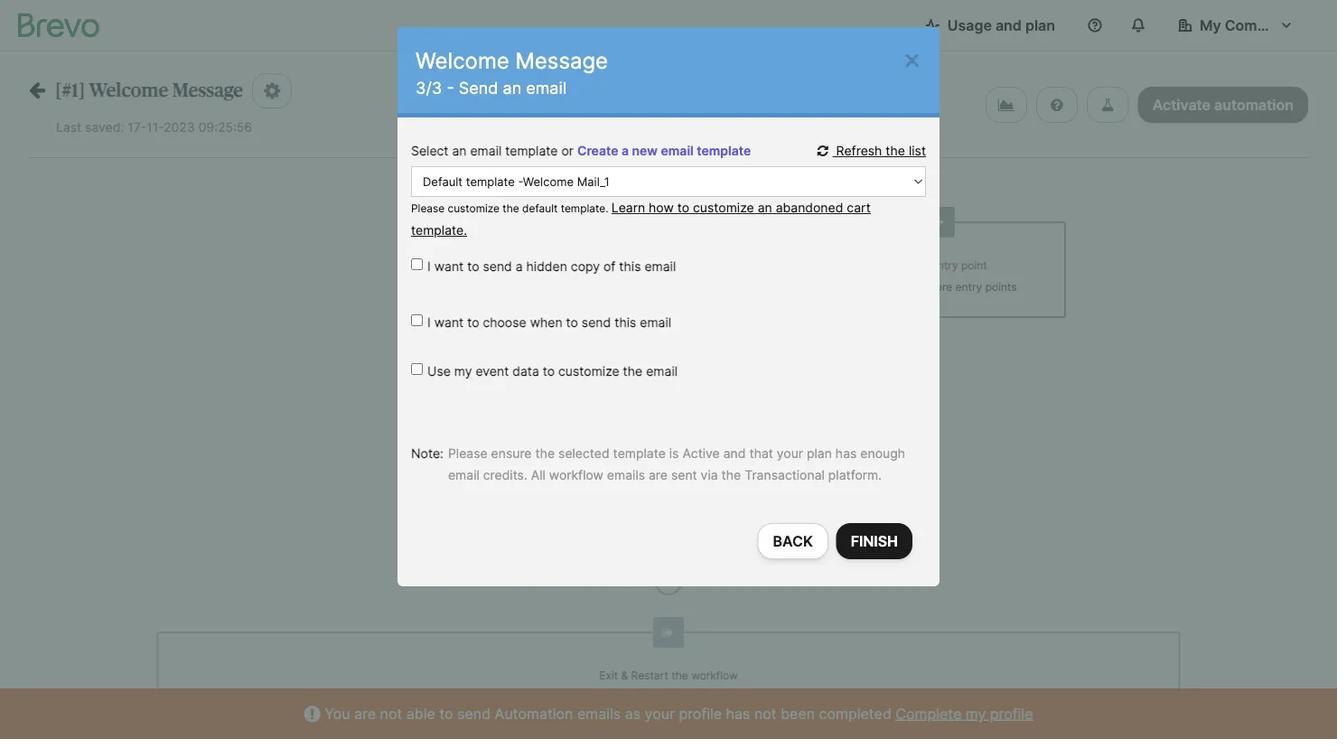 Task type: locate. For each thing, give the bounding box(es) containing it.
exit & restart the workflow add new conditions
[[600, 669, 738, 706]]

and left "that"
[[724, 446, 746, 462]]

add new conditions link
[[609, 690, 729, 706]]

this
[[620, 259, 641, 274], [615, 315, 637, 330]]

09:25:56
[[199, 119, 252, 135]]

None checkbox
[[411, 259, 423, 270], [411, 315, 423, 326], [411, 363, 423, 375], [411, 259, 423, 270], [411, 315, 423, 326], [411, 363, 423, 375]]

an inside add an entry point click to add more entry points
[[916, 259, 929, 272]]

1 want from the top
[[435, 259, 464, 274]]

customize right 'how'
[[693, 200, 755, 216]]

0 vertical spatial message
[[516, 47, 608, 74]]

finish
[[851, 532, 899, 550]]

a
[[622, 143, 629, 159], [516, 259, 523, 274]]

please customize the default template.
[[411, 202, 612, 215]]

welcome
[[416, 47, 510, 74], [89, 81, 168, 100]]

usage and plan
[[948, 16, 1056, 34]]

template. down 'please customize the default template.'
[[411, 223, 467, 238]]

send right when
[[582, 315, 611, 330]]

&
[[622, 669, 629, 683]]

1 vertical spatial want
[[435, 315, 464, 330]]

this down contact on the top left of the page
[[615, 315, 637, 330]]

the
[[886, 143, 906, 159], [503, 202, 520, 215], [623, 364, 643, 379], [536, 446, 555, 462], [722, 468, 742, 483], [672, 669, 689, 683]]

1 vertical spatial and
[[724, 446, 746, 462]]

workflow inside exit & restart the workflow add new conditions
[[692, 669, 738, 683]]

want
[[435, 259, 464, 274], [435, 315, 464, 330]]

add down &
[[609, 690, 633, 706]]

create a new email template link
[[578, 140, 751, 162]]

usage and plan button
[[912, 7, 1070, 43]]

1 vertical spatial new
[[636, 690, 662, 706]]

sent
[[672, 468, 698, 483]]

all
[[531, 468, 546, 483]]

1 vertical spatial plan
[[807, 446, 833, 462]]

this right of
[[620, 259, 641, 274]]

add an entry point click to add more entry points
[[863, 259, 1018, 294]]

0 horizontal spatial message
[[172, 81, 243, 100]]

1 vertical spatial template.
[[411, 223, 467, 238]]

0 horizontal spatial add
[[609, 690, 633, 706]]

1 horizontal spatial add
[[893, 259, 913, 272]]

0 vertical spatial i
[[428, 259, 431, 274]]

please right note:
[[448, 446, 488, 462]]

0 horizontal spatial and
[[724, 446, 746, 462]]

0 vertical spatial and
[[996, 16, 1022, 34]]

1 vertical spatial add
[[609, 690, 633, 706]]

an up the add
[[916, 259, 929, 272]]

1 horizontal spatial template.
[[561, 202, 609, 215]]

an inside learn how to customize an abandoned cart template.
[[758, 200, 773, 216]]

message
[[516, 47, 608, 74], [172, 81, 243, 100]]

flask image
[[1102, 98, 1115, 112]]

exclamation circle image
[[304, 707, 321, 722]]

0 horizontal spatial please
[[411, 202, 445, 215]]

i for i want to send a hidden copy of this email
[[428, 259, 431, 274]]

0 vertical spatial add
[[893, 259, 913, 272]]

email left credits. at the bottom of the page
[[448, 468, 480, 483]]

and inside button
[[996, 16, 1022, 34]]

0 vertical spatial welcome
[[416, 47, 510, 74]]

entry up more
[[932, 259, 959, 272]]

new right create on the top left of the page
[[632, 143, 658, 159]]

an left abandoned
[[758, 200, 773, 216]]

1 vertical spatial entry
[[956, 281, 983, 294]]

complete my profile
[[896, 705, 1034, 723]]

want for i want to send a hidden copy of this email
[[435, 259, 464, 274]]

entry down point
[[956, 281, 983, 294]]

1 horizontal spatial send
[[582, 315, 611, 330]]

form
[[384, 140, 954, 573]]

my
[[455, 364, 472, 379], [966, 705, 987, 723]]

1 vertical spatial send
[[582, 315, 611, 330]]

contact added to list
[[615, 259, 723, 272]]

an
[[503, 78, 522, 97], [452, 143, 467, 159], [758, 200, 773, 216], [916, 259, 929, 272]]

1 horizontal spatial and
[[996, 16, 1022, 34]]

via
[[701, 468, 718, 483]]

points
[[986, 281, 1018, 294]]

choose
[[483, 315, 527, 330]]

workflow down "selected" in the bottom of the page
[[549, 468, 604, 483]]

plan left has
[[807, 446, 833, 462]]

learn how to customize an abandoned cart template. link
[[411, 200, 871, 238]]

1 vertical spatial welcome
[[89, 81, 168, 100]]

2 want from the top
[[435, 315, 464, 330]]

1 vertical spatial message
[[172, 81, 243, 100]]

workflow inside note: please ensure the selected template is active and that your plan has enough email credits. all workflow emails are sent via the transactional platform.
[[549, 468, 604, 483]]

0 horizontal spatial a
[[516, 259, 523, 274]]

customize down the i want to choose when to send this email
[[559, 364, 620, 379]]

17-
[[128, 119, 147, 135]]

note: please ensure the selected template is active and that your plan has enough email credits. all workflow emails are sent via the transactional platform.
[[411, 446, 906, 483]]

a right create on the top left of the page
[[622, 143, 629, 159]]

0 vertical spatial workflow
[[549, 468, 604, 483]]

or
[[562, 143, 574, 159]]

email down contact added to list
[[640, 315, 672, 330]]

an inside welcome message 3/3 - send an email
[[503, 78, 522, 97]]

1 vertical spatial workflow
[[692, 669, 738, 683]]

template.
[[561, 202, 609, 215], [411, 223, 467, 238]]

please down select
[[411, 202, 445, 215]]

0 vertical spatial template.
[[561, 202, 609, 215]]

learn how to customize an abandoned cart template.
[[411, 200, 871, 238]]

i for i want to choose when to send this email
[[428, 315, 431, 330]]

1 horizontal spatial workflow
[[692, 669, 738, 683]]

profile
[[991, 705, 1034, 723]]

email up or
[[526, 78, 567, 97]]

email up is
[[647, 364, 678, 379]]

my right use on the left of the page
[[455, 364, 472, 379]]

0 horizontal spatial welcome
[[89, 81, 168, 100]]

0 vertical spatial please
[[411, 202, 445, 215]]

an right select
[[452, 143, 467, 159]]

to right 'how'
[[678, 200, 690, 216]]

an right 'send'
[[503, 78, 522, 97]]

restart
[[632, 669, 669, 683]]

entry
[[932, 259, 959, 272], [956, 281, 983, 294]]

i
[[428, 259, 431, 274], [428, 315, 431, 330]]

to left the add
[[891, 281, 901, 294]]

2 i from the top
[[428, 315, 431, 330]]

note:
[[411, 446, 444, 462]]

0 horizontal spatial list
[[708, 259, 723, 272]]

and
[[996, 16, 1022, 34], [724, 446, 746, 462]]

customize
[[693, 200, 755, 216], [448, 202, 500, 215], [559, 364, 620, 379]]

abandoned
[[776, 200, 844, 216]]

× button
[[903, 40, 922, 75]]

want down 'please customize the default template.'
[[435, 259, 464, 274]]

your
[[777, 446, 804, 462]]

0 vertical spatial this
[[620, 259, 641, 274]]

form containing back
[[384, 140, 954, 573]]

welcome up 17- in the left of the page
[[89, 81, 168, 100]]

to left choose at the left
[[468, 315, 480, 330]]

1 horizontal spatial plan
[[1026, 16, 1056, 34]]

send left hidden
[[483, 259, 512, 274]]

1 horizontal spatial template
[[614, 446, 666, 462]]

[#1]                             welcome message
[[55, 81, 243, 100]]

a left hidden
[[516, 259, 523, 274]]

1 vertical spatial please
[[448, 446, 488, 462]]

1 vertical spatial my
[[966, 705, 987, 723]]

1 horizontal spatial welcome
[[416, 47, 510, 74]]

to
[[678, 200, 690, 216], [468, 259, 480, 274], [695, 259, 705, 272], [891, 281, 901, 294], [468, 315, 480, 330], [566, 315, 579, 330], [543, 364, 555, 379]]

1 i from the top
[[428, 259, 431, 274]]

1 horizontal spatial please
[[448, 446, 488, 462]]

0 horizontal spatial plan
[[807, 446, 833, 462]]

my left profile
[[966, 705, 987, 723]]

1 vertical spatial list
[[708, 259, 723, 272]]

my company button
[[1164, 7, 1309, 43]]

learn
[[612, 200, 646, 216]]

of
[[604, 259, 616, 274]]

email up 'how'
[[661, 143, 694, 159]]

add up the add
[[893, 259, 913, 272]]

transactional
[[745, 468, 825, 483]]

1 vertical spatial i
[[428, 315, 431, 330]]

customize inside learn how to customize an abandoned cart template.
[[693, 200, 755, 216]]

use my event data to customize the email
[[428, 364, 678, 379]]

create
[[578, 143, 619, 159]]

arrow left image
[[29, 80, 45, 99]]

2 horizontal spatial customize
[[693, 200, 755, 216]]

1 vertical spatial a
[[516, 259, 523, 274]]

template. left learn
[[561, 202, 609, 215]]

1 horizontal spatial message
[[516, 47, 608, 74]]

welcome up -
[[416, 47, 510, 74]]

0 vertical spatial send
[[483, 259, 512, 274]]

new down restart
[[636, 690, 662, 706]]

use
[[428, 364, 451, 379]]

email inside note: please ensure the selected template is active and that your plan has enough email credits. all workflow emails are sent via the transactional platform.
[[448, 468, 480, 483]]

list right "refresh"
[[909, 143, 927, 159]]

0 vertical spatial a
[[622, 143, 629, 159]]

1 horizontal spatial a
[[622, 143, 629, 159]]

workflow up conditions
[[692, 669, 738, 683]]

last
[[56, 119, 82, 135]]

select an email template or create a new email template
[[411, 143, 751, 159]]

enough
[[861, 446, 906, 462]]

more
[[927, 281, 953, 294]]

plan inside usage and plan button
[[1026, 16, 1056, 34]]

and right the usage
[[996, 16, 1022, 34]]

wait
[[658, 473, 680, 486]]

workflow
[[549, 468, 604, 483], [692, 669, 738, 683]]

added
[[659, 259, 692, 272]]

0 horizontal spatial send
[[483, 259, 512, 274]]

email
[[526, 78, 567, 97], [470, 143, 502, 159], [661, 143, 694, 159], [645, 259, 676, 274], [640, 315, 672, 330], [647, 364, 678, 379], [448, 468, 480, 483]]

1 horizontal spatial my
[[966, 705, 987, 723]]

1 horizontal spatial list
[[909, 143, 927, 159]]

0 vertical spatial plan
[[1026, 16, 1056, 34]]

plan right the usage
[[1026, 16, 1056, 34]]

0 horizontal spatial my
[[455, 364, 472, 379]]

0 vertical spatial want
[[435, 259, 464, 274]]

0 horizontal spatial template.
[[411, 223, 467, 238]]

list
[[909, 143, 927, 159], [708, 259, 723, 272]]

new
[[632, 143, 658, 159], [636, 690, 662, 706]]

plan
[[1026, 16, 1056, 34], [807, 446, 833, 462]]

to inside add an entry point click to add more entry points
[[891, 281, 901, 294]]

0 vertical spatial entry
[[932, 259, 959, 272]]

cart
[[847, 200, 871, 216]]

when
[[530, 315, 563, 330]]

want up use on the left of the page
[[435, 315, 464, 330]]

0 vertical spatial my
[[455, 364, 472, 379]]

0 horizontal spatial workflow
[[549, 468, 604, 483]]

11-
[[147, 119, 164, 135]]

list right added
[[708, 259, 723, 272]]

to right when
[[566, 315, 579, 330]]

customize left default
[[448, 202, 500, 215]]

how
[[649, 200, 674, 216]]

0 vertical spatial list
[[909, 143, 927, 159]]

message inside welcome message 3/3 - send an email
[[516, 47, 608, 74]]

back
[[773, 532, 813, 550]]



Task type: describe. For each thing, give the bounding box(es) containing it.
question circle image
[[1051, 98, 1064, 112]]

add inside exit & restart the workflow add new conditions
[[609, 690, 633, 706]]

×
[[903, 40, 922, 75]]

conditions
[[665, 690, 729, 706]]

cog image
[[264, 81, 280, 100]]

welcome inside welcome message 3/3 - send an email
[[416, 47, 510, 74]]

default
[[523, 202, 558, 215]]

add
[[904, 281, 924, 294]]

exit
[[600, 669, 619, 683]]

-
[[447, 78, 454, 97]]

usage
[[948, 16, 993, 34]]

area chart image
[[999, 98, 1015, 112]]

want for i want to choose when to send this email
[[435, 315, 464, 330]]

platform.
[[829, 468, 882, 483]]

i want to send a hidden copy of this email
[[428, 259, 676, 274]]

is
[[670, 446, 679, 462]]

1 horizontal spatial customize
[[559, 364, 620, 379]]

to right "data"
[[543, 364, 555, 379]]

complete
[[896, 705, 962, 723]]

template. inside learn how to customize an abandoned cart template.
[[411, 223, 467, 238]]

data
[[513, 364, 540, 379]]

ensure
[[491, 446, 532, 462]]

copy
[[571, 259, 600, 274]]

3/3
[[416, 78, 442, 97]]

[#1]                             welcome message link
[[29, 80, 243, 100]]

email right select
[[470, 143, 502, 159]]

welcome message 3/3 - send an email
[[416, 47, 608, 97]]

i want to choose when to send this email
[[428, 315, 672, 330]]

complete my profile link
[[896, 705, 1034, 723]]

to down 'please customize the default template.'
[[468, 259, 480, 274]]

my company
[[1201, 16, 1292, 34]]

#2
[[771, 517, 785, 530]]

0 horizontal spatial customize
[[448, 202, 500, 215]]

refresh the list
[[833, 143, 927, 159]]

email inside welcome message 3/3 - send an email
[[526, 78, 567, 97]]

hidden
[[527, 259, 568, 274]]

to inside learn how to customize an abandoned cart template.
[[678, 200, 690, 216]]

click
[[863, 281, 888, 294]]

[#1]
[[55, 81, 85, 100]]

that
[[750, 446, 774, 462]]

2 horizontal spatial template
[[697, 143, 751, 159]]

email right of
[[645, 259, 676, 274]]

my
[[1201, 16, 1222, 34]]

active
[[683, 446, 720, 462]]

emails
[[607, 468, 646, 483]]

event
[[476, 364, 509, 379]]

has
[[836, 446, 857, 462]]

0 horizontal spatial template
[[506, 143, 558, 159]]

company
[[1226, 16, 1292, 34]]

back button
[[758, 523, 829, 560]]

my for use
[[455, 364, 472, 379]]

1 vertical spatial this
[[615, 315, 637, 330]]

refresh
[[837, 143, 883, 159]]

please inside note: please ensure the selected template is active and that your plan has enough email credits. all workflow emails are sent via the transactional platform.
[[448, 446, 488, 462]]

new inside exit & restart the workflow add new conditions
[[636, 690, 662, 706]]

add inside add an entry point click to add more entry points
[[893, 259, 913, 272]]

contact
[[615, 259, 656, 272]]

point
[[962, 259, 988, 272]]

credits.
[[483, 468, 528, 483]]

template inside note: please ensure the selected template is active and that your plan has enough email credits. all workflow emails are sent via the transactional platform.
[[614, 446, 666, 462]]

last saved: 17-11-2023 09:25:56
[[56, 119, 252, 135]]

send
[[459, 78, 499, 97]]

2023
[[164, 119, 195, 135]]

plan inside note: please ensure the selected template is active and that your plan has enough email credits. all workflow emails are sent via the transactional platform.
[[807, 446, 833, 462]]

saved:
[[85, 119, 124, 135]]

selected
[[559, 446, 610, 462]]

0 vertical spatial new
[[632, 143, 658, 159]]

select
[[411, 143, 449, 159]]

are
[[649, 468, 668, 483]]

the inside exit & restart the workflow add new conditions
[[672, 669, 689, 683]]

my for complete
[[966, 705, 987, 723]]

finish button
[[837, 523, 913, 560]]

to right added
[[695, 259, 705, 272]]

refresh the list link
[[818, 143, 927, 159]]

refresh image
[[818, 145, 833, 157]]

and inside note: please ensure the selected template is active and that your plan has enough email credits. all workflow emails are sent via the transactional platform.
[[724, 446, 746, 462]]



Task type: vqa. For each thing, say whether or not it's contained in the screenshot.
the all
yes



